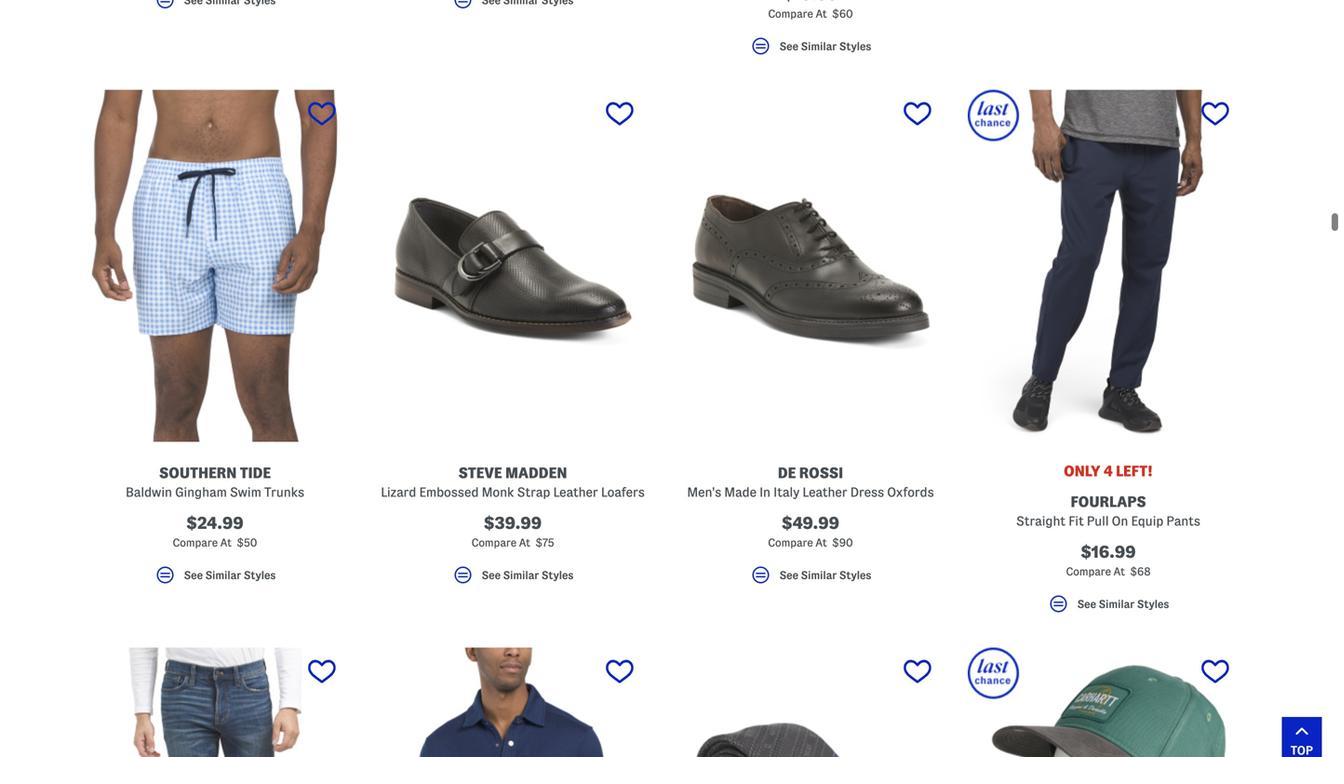 Task type: locate. For each thing, give the bounding box(es) containing it.
$24.99 compare at              $50
[[173, 514, 257, 549]]

see similar styles down $90
[[780, 569, 872, 581]]

baldwin
[[126, 485, 172, 499]]

1 horizontal spatial leather
[[803, 485, 848, 499]]

similar down $50
[[205, 569, 241, 581]]

fourlaps
[[1071, 494, 1147, 510]]

see similar styles button
[[670, 35, 952, 66], [74, 564, 356, 595], [372, 564, 654, 595], [670, 564, 952, 595], [968, 593, 1250, 623]]

$39.99 compare at              $75
[[472, 514, 554, 549]]

see
[[780, 40, 799, 52], [184, 569, 203, 581], [482, 569, 501, 581], [780, 569, 799, 581], [1078, 598, 1097, 610]]

see similar styles button down "$24.99 compare at              $50"
[[74, 564, 356, 595]]

$68
[[1131, 566, 1151, 577]]

strap
[[517, 485, 551, 499]]

see similar styles down "compare at              $60"
[[780, 40, 872, 52]]

similar inside de rossi men's made in italy leather dress oxfords $49.99 compare at              $90 element
[[801, 569, 837, 581]]

see inside de rossi men's made in italy leather dress oxfords $49.99 compare at              $90 element
[[780, 569, 799, 581]]

compare for $49.99
[[768, 537, 814, 549]]

styles down $90
[[840, 569, 872, 581]]

swim
[[230, 485, 261, 499]]

2 leather from the left
[[803, 485, 848, 499]]

see similar styles inside southern tide baldwin gingham swim trunks $24.99 compare at              $50 element
[[184, 569, 276, 581]]

compare down $39.99
[[472, 537, 517, 549]]

see similar styles for $24.99
[[184, 569, 276, 581]]

styles down $75
[[542, 569, 574, 581]]

similar inside southern tide baldwin gingham swim trunks $24.99 compare at              $50 element
[[205, 569, 241, 581]]

long sleeve collared button up knit jacket with pockets image
[[372, 648, 654, 757]]

leather inside steve madden lizard embossed monk strap leather loafers
[[554, 485, 598, 499]]

see similar styles inside steve madden lizard embossed monk strap leather loafers $39.99 compare at              $75 element
[[482, 569, 574, 581]]

see similar styles button down $49.99 compare at              $90
[[670, 564, 952, 595]]

compare
[[769, 8, 814, 20], [173, 537, 218, 549], [472, 537, 517, 549], [768, 537, 814, 549], [1067, 566, 1112, 577]]

leather inside de rossi men's made in italy leather dress oxfords
[[803, 485, 848, 499]]

compare inside $39.99 compare at              $75
[[472, 537, 517, 549]]

similar down "compare at              $60"
[[801, 40, 837, 52]]

leather right strap
[[554, 485, 598, 499]]

see similar styles button for $49.99
[[670, 564, 952, 595]]

styles for $24.99
[[244, 569, 276, 581]]

see down "compare at              $60"
[[780, 40, 799, 52]]

monk
[[482, 485, 514, 499]]

italy
[[774, 485, 800, 499]]

styles for $49.99
[[840, 569, 872, 581]]

see similar styles for $39.99
[[482, 569, 574, 581]]

similar down $68
[[1099, 598, 1135, 610]]

compare down $16.99
[[1067, 566, 1112, 577]]

see similar styles button for $39.99
[[372, 564, 654, 595]]

pull
[[1088, 514, 1110, 528]]

styles down $68
[[1138, 598, 1170, 610]]

see inside southern tide baldwin gingham swim trunks $24.99 compare at              $50 element
[[184, 569, 203, 581]]

only
[[1064, 463, 1101, 479]]

see similar styles button down $16.99 compare at              $68
[[968, 593, 1250, 623]]

see down "$24.99 compare at              $50"
[[184, 569, 203, 581]]

similar down $75
[[503, 569, 539, 581]]

styles down $50
[[244, 569, 276, 581]]

compare inside "$24.99 compare at              $50"
[[173, 537, 218, 549]]

see inside steve madden lizard embossed monk strap leather loafers $39.99 compare at              $75 element
[[482, 569, 501, 581]]

tide
[[240, 465, 271, 481]]

$39.99
[[484, 514, 542, 532]]

left!
[[1117, 463, 1154, 479]]

see similar styles button down $39.99 compare at              $75
[[372, 564, 654, 595]]

see similar styles down $75
[[482, 569, 574, 581]]

see similar styles down $68
[[1078, 598, 1170, 610]]

$16.99
[[1081, 543, 1137, 561]]

equip
[[1132, 514, 1164, 528]]

see similar styles inside $19.99 compare at              $60 element
[[780, 40, 872, 52]]

similar
[[801, 40, 837, 52], [205, 569, 241, 581], [503, 569, 539, 581], [801, 569, 837, 581], [1099, 598, 1135, 610]]

styles down $60
[[840, 40, 872, 52]]

only 4 left!
[[1064, 463, 1154, 479]]

styles inside steve madden lizard embossed monk strap leather loafers $39.99 compare at              $75 element
[[542, 569, 574, 581]]

steve madden lizard embossed monk strap leather loafers
[[381, 465, 645, 499]]

see for $49.99
[[780, 569, 799, 581]]

dress
[[851, 485, 885, 499]]

compare inside $49.99 compare at              $90
[[768, 537, 814, 549]]

0 horizontal spatial leather
[[554, 485, 598, 499]]

de
[[778, 465, 796, 481]]

de rossi men's made in italy leather dress oxfords
[[688, 465, 935, 499]]

styles inside de rossi men's made in italy leather dress oxfords $49.99 compare at              $90 element
[[840, 569, 872, 581]]

compare at              $60 link
[[670, 0, 952, 24]]

1 leather from the left
[[554, 485, 598, 499]]

compare down $24.99
[[173, 537, 218, 549]]

see similar styles inside de rossi men's made in italy leather dress oxfords $49.99 compare at              $90 element
[[780, 569, 872, 581]]

on
[[1112, 514, 1129, 528]]

see down $39.99 compare at              $75
[[482, 569, 501, 581]]

compare inside $16.99 compare at              $68
[[1067, 566, 1112, 577]]

oxfords
[[888, 485, 935, 499]]

trunks
[[264, 485, 305, 499]]

steve madden lizard embossed monk strap leather loafers $39.99 compare at              $75 element
[[372, 90, 654, 595]]

loafers
[[601, 485, 645, 499]]

see similar styles down $50
[[184, 569, 276, 581]]

similar down $90
[[801, 569, 837, 581]]

leather down rossi
[[803, 485, 848, 499]]

see down $16.99 compare at              $68
[[1078, 598, 1097, 610]]

styles inside southern tide baldwin gingham swim trunks $24.99 compare at              $50 element
[[244, 569, 276, 581]]

lizard embossed monk strap leather loafers image
[[372, 90, 654, 442]]

see similar styles
[[780, 40, 872, 52], [184, 569, 276, 581], [482, 569, 574, 581], [780, 569, 872, 581], [1078, 598, 1170, 610]]

styles inside $19.99 compare at              $60 element
[[840, 40, 872, 52]]

compare left $60
[[769, 8, 814, 20]]

men's
[[688, 485, 722, 499]]

see for $39.99
[[482, 569, 501, 581]]

compare down $49.99
[[768, 537, 814, 549]]

compare for $39.99
[[472, 537, 517, 549]]

leather
[[554, 485, 598, 499], [803, 485, 848, 499]]

see down $49.99 compare at              $90
[[780, 569, 799, 581]]

styles
[[840, 40, 872, 52], [244, 569, 276, 581], [542, 569, 574, 581], [840, 569, 872, 581], [1138, 598, 1170, 610]]

similar inside steve madden lizard embossed monk strap leather loafers $39.99 compare at              $75 element
[[503, 569, 539, 581]]

lizard
[[381, 485, 417, 499]]



Task type: vqa. For each thing, say whether or not it's contained in the screenshot.
Pull
yes



Task type: describe. For each thing, give the bounding box(es) containing it.
straight fit pull on equip pants image
[[968, 90, 1250, 442]]

compare at              $60
[[769, 8, 854, 20]]

skinny denim jeans image
[[74, 648, 356, 757]]

southern
[[159, 465, 237, 481]]

similar for $49.99
[[801, 569, 837, 581]]

$49.99
[[782, 514, 840, 532]]

fourlaps straight fit pull on equip pants
[[1017, 494, 1201, 528]]

see similar styles inside fourlaps straight fit pull on equip pants $16.99 compare at              $68 element
[[1078, 598, 1170, 610]]

southern tide baldwin gingham swim trunks
[[126, 465, 305, 499]]

leather for $39.99
[[554, 485, 598, 499]]

$90
[[833, 537, 854, 549]]

similar for $24.99
[[205, 569, 241, 581]]

similar inside fourlaps straight fit pull on equip pants $16.99 compare at              $68 element
[[1099, 598, 1135, 610]]

southern tide baldwin gingham swim trunks $24.99 compare at              $50 element
[[74, 90, 356, 595]]

madden
[[506, 465, 567, 481]]

fit
[[1069, 514, 1085, 528]]

compare for $24.99
[[173, 537, 218, 549]]

similar inside $19.99 compare at              $60 element
[[801, 40, 837, 52]]

made
[[725, 485, 757, 499]]

$24.99
[[186, 514, 244, 532]]

$49.99 compare at              $90
[[768, 514, 854, 549]]

men's made in italy leather dress oxfords image
[[670, 90, 952, 442]]

see inside fourlaps straight fit pull on equip pants $16.99 compare at              $68 element
[[1078, 598, 1097, 610]]

see similar styles button down "compare at              $60"
[[670, 35, 952, 66]]

leather for $49.99
[[803, 485, 848, 499]]

styles inside fourlaps straight fit pull on equip pants $16.99 compare at              $68 element
[[1138, 598, 1170, 610]]

baldwin gingham swim trunks image
[[74, 90, 356, 442]]

rossi
[[800, 465, 844, 481]]

compare for $16.99
[[1067, 566, 1112, 577]]

fourlaps straight fit pull on equip pants $16.99 compare at              $68 element
[[968, 90, 1250, 623]]

canvas rugged patch cap image
[[968, 648, 1250, 757]]

$75
[[536, 537, 554, 549]]

pants
[[1167, 514, 1201, 528]]

see for $24.99
[[184, 569, 203, 581]]

similar for $39.99
[[503, 569, 539, 581]]

see inside $19.99 compare at              $60 element
[[780, 40, 799, 52]]

gingham
[[175, 485, 227, 499]]

$50
[[237, 537, 257, 549]]

de rossi men's made in italy leather dress oxfords $49.99 compare at              $90 element
[[670, 90, 952, 595]]

steve
[[459, 465, 502, 481]]

made in italy silk designer tie image
[[670, 648, 952, 757]]

see similar styles for $49.99
[[780, 569, 872, 581]]

$16.99 compare at              $68
[[1067, 543, 1151, 577]]

styles for $39.99
[[542, 569, 574, 581]]

see similar styles button for $24.99
[[74, 564, 356, 595]]

$19.99 compare at              $60 element
[[670, 0, 952, 66]]

in
[[760, 485, 771, 499]]

4
[[1104, 463, 1113, 479]]

embossed
[[420, 485, 479, 499]]

$60
[[833, 8, 854, 20]]

straight
[[1017, 514, 1066, 528]]



